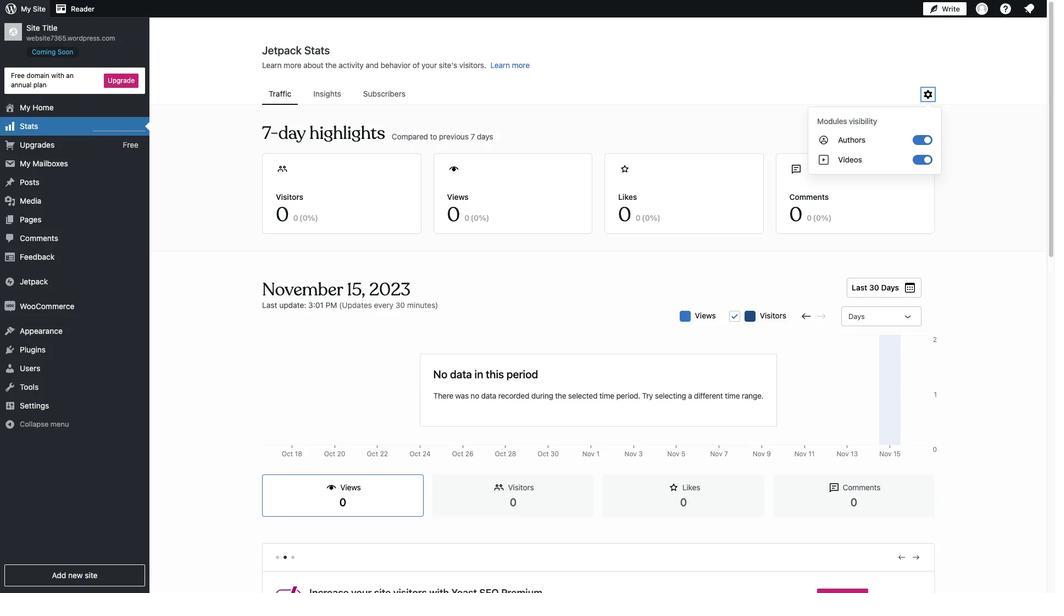Task type: describe. For each thing, give the bounding box(es) containing it.
about
[[304, 60, 324, 70]]

7-day highlights
[[262, 122, 385, 145]]

views 0 0 ( 0 %)
[[447, 192, 490, 228]]

my for my home
[[20, 103, 31, 112]]

days button
[[842, 307, 922, 327]]

likes 0 0 ( 0 %)
[[619, 192, 661, 228]]

users link
[[0, 359, 150, 378]]

likes for likes 0
[[683, 483, 701, 493]]

november 15, 2023 last update: 3:01 pm (updates every 30 minutes)
[[262, 279, 438, 310]]

visitors for visitors
[[760, 311, 787, 321]]

0 horizontal spatial data
[[450, 368, 472, 381]]

upgrade
[[108, 76, 135, 85]]

coming
[[32, 48, 56, 56]]

no
[[471, 391, 479, 401]]

pager controls element
[[263, 544, 935, 572]]

1 inside 100,000 2 1 0
[[934, 391, 937, 399]]

nov for nov 5
[[668, 450, 680, 459]]

oct 22
[[367, 450, 388, 459]]

woocommerce link
[[0, 297, 150, 316]]

my mailboxes
[[20, 159, 68, 168]]

none checkbox inside jetpack stats main content
[[729, 311, 740, 322]]

title
[[42, 23, 58, 32]]

( for comments 0 0 ( 0 %)
[[813, 213, 816, 223]]

nov for nov 11
[[795, 450, 807, 459]]

media
[[20, 196, 41, 205]]

highest hourly views 0 image
[[93, 124, 145, 131]]

img image for woocommerce
[[4, 301, 15, 312]]

behavior
[[381, 60, 411, 70]]

visitors for visitors 0
[[508, 483, 534, 493]]

period.
[[617, 391, 641, 401]]

my profile image
[[976, 3, 989, 15]]

reader
[[71, 4, 95, 13]]

site inside the site title website7365.wordpress.com coming soon
[[26, 23, 40, 32]]

of
[[413, 60, 420, 70]]

oct for oct 20
[[324, 450, 335, 459]]

nov 1
[[583, 450, 600, 459]]

different
[[694, 391, 723, 401]]

oct for oct 22
[[367, 450, 378, 459]]

oct 20
[[324, 450, 345, 459]]

range.
[[742, 391, 764, 401]]

5
[[682, 450, 686, 459]]

30 for last
[[870, 283, 880, 292]]

jetpack
[[20, 277, 48, 286]]

tools
[[20, 382, 39, 392]]

2023
[[369, 279, 411, 301]]

views for views
[[695, 311, 716, 321]]

likes 0
[[681, 483, 701, 509]]

tools link
[[0, 378, 150, 397]]

activity
[[339, 60, 364, 70]]

last 30 days
[[852, 283, 899, 292]]

users
[[20, 364, 40, 373]]

media link
[[0, 192, 150, 210]]

domain
[[27, 71, 49, 80]]

11
[[809, 450, 815, 459]]

my for my site
[[21, 4, 31, 13]]

help image
[[1000, 2, 1013, 15]]

modules
[[818, 117, 847, 126]]

%) for comments 0 0 ( 0 %)
[[821, 213, 832, 223]]

oct 26
[[452, 450, 474, 459]]

visitors.
[[459, 60, 486, 70]]

comments for comments 0
[[843, 483, 881, 493]]

jetpack stats
[[262, 44, 330, 57]]

28
[[508, 450, 516, 459]]

oct 18
[[282, 450, 302, 459]]

collapse
[[20, 420, 49, 429]]

free for free domain with an annual plan
[[11, 71, 25, 80]]

100,000 for 100,000 2 1 0
[[912, 336, 937, 344]]

reader link
[[50, 0, 99, 18]]

period
[[507, 368, 538, 381]]

add new site link
[[4, 565, 145, 587]]

stats
[[20, 121, 38, 131]]

menu inside jetpack stats main content
[[262, 84, 922, 105]]

nov for nov 7
[[711, 450, 723, 459]]

annual plan
[[11, 81, 47, 89]]

the inside jetpack stats learn more about the activity and behavior of your site's visitors. learn more
[[326, 60, 337, 70]]

nov for nov 9
[[753, 450, 765, 459]]

write
[[942, 4, 960, 13]]

oct 28
[[495, 450, 516, 459]]

learn more link
[[491, 60, 530, 70]]

selected
[[568, 391, 598, 401]]

oct for oct 24
[[410, 450, 421, 459]]

posts
[[20, 177, 39, 187]]

site's
[[439, 60, 458, 70]]

plugins
[[20, 345, 46, 354]]

collapse menu
[[20, 420, 69, 429]]

learn
[[262, 60, 282, 70]]

add new site
[[52, 571, 98, 581]]

last inside november 15, 2023 last update: 3:01 pm (updates every 30 minutes)
[[262, 301, 277, 310]]

1 time from the left
[[600, 391, 615, 401]]

traffic link
[[262, 84, 298, 104]]

likes for likes 0 0 ( 0 %)
[[619, 192, 637, 202]]

pm
[[326, 301, 337, 310]]

my site link
[[0, 0, 50, 18]]

update:
[[279, 301, 306, 310]]

appearance link
[[0, 322, 150, 341]]

100,000 for 100,000
[[912, 450, 937, 459]]

add
[[52, 571, 66, 581]]

a
[[688, 391, 692, 401]]

2
[[933, 336, 937, 344]]

next image
[[912, 553, 921, 563]]

views for views 0
[[340, 483, 361, 493]]

( for visitors 0 0 ( 0 %)
[[300, 213, 303, 223]]

comments link
[[0, 229, 150, 248]]

no data in this period
[[434, 368, 538, 381]]

%) for views 0 0 ( 0 %)
[[479, 213, 490, 223]]

visitors 0
[[508, 483, 534, 509]]

settings link
[[0, 397, 150, 415]]

free for free
[[123, 140, 139, 149]]

15
[[894, 450, 901, 459]]

upgrades
[[20, 140, 55, 149]]

comments 0 0 ( 0 %)
[[790, 192, 832, 228]]

insights
[[314, 89, 341, 98]]

nov for nov 1
[[583, 450, 595, 459]]

site
[[85, 571, 98, 581]]



Task type: vqa. For each thing, say whether or not it's contained in the screenshot.
My shopping cart icon at top
no



Task type: locate. For each thing, give the bounding box(es) containing it.
0 vertical spatial 30
[[870, 283, 880, 292]]

during
[[532, 391, 553, 401]]

nov 7
[[711, 450, 728, 459]]

( for views 0 0 ( 0 %)
[[471, 213, 474, 223]]

img image left woocommerce at the left of page
[[4, 301, 15, 312]]

menu containing traffic
[[262, 84, 922, 105]]

last left update:
[[262, 301, 277, 310]]

to
[[430, 132, 437, 141]]

9
[[767, 450, 771, 459]]

in
[[475, 368, 483, 381]]

authors
[[838, 135, 866, 145]]

nov 3
[[625, 450, 643, 459]]

days inside dropdown button
[[849, 312, 865, 321]]

highlights
[[310, 122, 385, 145]]

nov 13
[[837, 450, 858, 459]]

oct left 18
[[282, 450, 293, 459]]

compared to previous 7 days
[[392, 132, 493, 141]]

100,000 right the 15
[[912, 450, 937, 459]]

0 vertical spatial views
[[447, 192, 469, 202]]

last inside last 30 days button
[[852, 283, 868, 292]]

1 vertical spatial 30
[[396, 301, 405, 310]]

write link
[[924, 0, 967, 18]]

my for my mailboxes
[[20, 159, 31, 168]]

free up annual plan
[[11, 71, 25, 80]]

pages
[[20, 215, 41, 224]]

days
[[477, 132, 493, 141]]

data right no
[[481, 391, 497, 401]]

1 vertical spatial last
[[262, 301, 277, 310]]

1 horizontal spatial 30
[[551, 450, 559, 459]]

1 horizontal spatial views
[[447, 192, 469, 202]]

0 vertical spatial likes
[[619, 192, 637, 202]]

15,
[[347, 279, 365, 301]]

1 vertical spatial visitors
[[760, 311, 787, 321]]

0 horizontal spatial comments
[[20, 233, 58, 243]]

website7365.wordpress.com
[[26, 34, 115, 42]]

2 ( from the left
[[471, 213, 474, 223]]

minutes)
[[407, 301, 438, 310]]

2 time from the left
[[725, 391, 740, 401]]

0 vertical spatial last
[[852, 283, 868, 292]]

comments 0
[[843, 483, 881, 509]]

oct left 28 at the bottom left
[[495, 450, 506, 459]]

settings
[[20, 401, 49, 410]]

likes inside likes 0 0 ( 0 %)
[[619, 192, 637, 202]]

0 horizontal spatial views
[[340, 483, 361, 493]]

oct left 20
[[324, 450, 335, 459]]

visitors inside visitors 0 0 ( 0 %)
[[276, 192, 304, 202]]

subscribers
[[363, 89, 406, 98]]

upgrade button
[[104, 74, 139, 88]]

0 horizontal spatial 7
[[471, 132, 475, 141]]

4 nov from the left
[[711, 450, 723, 459]]

1 vertical spatial site
[[26, 23, 40, 32]]

time left 'period.' at the right bottom of page
[[600, 391, 615, 401]]

plugins link
[[0, 341, 150, 359]]

2 100,000 from the top
[[912, 450, 937, 459]]

2 vertical spatial visitors
[[508, 483, 534, 493]]

30 inside november 15, 2023 last update: 3:01 pm (updates every 30 minutes)
[[396, 301, 405, 310]]

1 vertical spatial views
[[695, 311, 716, 321]]

0 inside visitors 0
[[510, 496, 517, 509]]

img image
[[4, 276, 15, 287], [4, 301, 15, 312]]

1 vertical spatial 7
[[725, 450, 728, 459]]

oct for oct 30
[[538, 450, 549, 459]]

comments for comments
[[20, 233, 58, 243]]

7-
[[262, 122, 278, 145]]

1 horizontal spatial 1
[[934, 391, 937, 399]]

the right about
[[326, 60, 337, 70]]

0 horizontal spatial 30
[[396, 301, 405, 310]]

18
[[295, 450, 302, 459]]

jetpack link
[[0, 272, 150, 291]]

0 inside 100,000 2 1 0
[[933, 446, 937, 454]]

1 horizontal spatial data
[[481, 391, 497, 401]]

2 vertical spatial my
[[20, 159, 31, 168]]

img image inside 'jetpack' link
[[4, 276, 15, 287]]

1 oct from the left
[[282, 450, 293, 459]]

0 vertical spatial data
[[450, 368, 472, 381]]

30 left nov 1
[[551, 450, 559, 459]]

1 100,000 from the top
[[912, 336, 937, 344]]

0 vertical spatial comments
[[790, 192, 829, 202]]

%) inside comments 0 0 ( 0 %)
[[821, 213, 832, 223]]

there was no data recorded during the selected time period. try selecting a different time range.
[[434, 391, 764, 401]]

jetpack stats main content
[[150, 43, 1047, 594]]

site up title
[[33, 4, 46, 13]]

my left "home"
[[20, 103, 31, 112]]

img image left jetpack
[[4, 276, 15, 287]]

day
[[278, 122, 306, 145]]

menu
[[262, 84, 922, 105]]

7 left days
[[471, 132, 475, 141]]

2 vertical spatial views
[[340, 483, 361, 493]]

0 horizontal spatial the
[[326, 60, 337, 70]]

%) inside views 0 0 ( 0 %)
[[479, 213, 490, 223]]

3:01
[[308, 301, 324, 310]]

1 vertical spatial my
[[20, 103, 31, 112]]

site
[[33, 4, 46, 13], [26, 23, 40, 32]]

pages link
[[0, 210, 150, 229]]

%) for likes 0 0 ( 0 %)
[[650, 213, 661, 223]]

nov left 5
[[668, 450, 680, 459]]

8 nov from the left
[[880, 450, 892, 459]]

nov left "13"
[[837, 450, 849, 459]]

0 horizontal spatial time
[[600, 391, 615, 401]]

0
[[276, 202, 289, 228], [447, 202, 460, 228], [619, 202, 632, 228], [790, 202, 803, 228], [293, 213, 298, 223], [303, 213, 308, 223], [465, 213, 470, 223], [474, 213, 479, 223], [636, 213, 641, 223], [645, 213, 650, 223], [807, 213, 812, 223], [816, 213, 821, 223], [933, 446, 937, 454], [340, 496, 346, 509], [510, 496, 517, 509], [681, 496, 687, 509], [851, 496, 858, 509]]

every
[[374, 301, 394, 310]]

compared
[[392, 132, 428, 141]]

( inside views 0 0 ( 0 %)
[[471, 213, 474, 223]]

1 horizontal spatial likes
[[683, 483, 701, 493]]

1 horizontal spatial last
[[852, 283, 868, 292]]

4 ( from the left
[[813, 213, 816, 223]]

0 inside views 0
[[340, 496, 346, 509]]

my left reader link
[[21, 4, 31, 13]]

30 right every
[[396, 301, 405, 310]]

days up days dropdown button
[[882, 283, 899, 292]]

2 %) from the left
[[479, 213, 490, 223]]

this
[[486, 368, 504, 381]]

0 vertical spatial img image
[[4, 276, 15, 287]]

subscribers link
[[357, 84, 412, 104]]

2 nov from the left
[[625, 450, 637, 459]]

1 ( from the left
[[300, 213, 303, 223]]

1 horizontal spatial days
[[882, 283, 899, 292]]

0 vertical spatial my
[[21, 4, 31, 13]]

feedback link
[[0, 248, 150, 266]]

selecting
[[655, 391, 686, 401]]

7
[[471, 132, 475, 141], [725, 450, 728, 459]]

home
[[33, 103, 54, 112]]

1 horizontal spatial time
[[725, 391, 740, 401]]

manage your notifications image
[[1023, 2, 1036, 15]]

my mailboxes link
[[0, 154, 150, 173]]

13
[[851, 450, 858, 459]]

likes inside likes 0
[[683, 483, 701, 493]]

comments inside comments 0 0 ( 0 %)
[[790, 192, 829, 202]]

%) for visitors 0 0 ( 0 %)
[[308, 213, 318, 223]]

20
[[337, 450, 345, 459]]

1 %) from the left
[[308, 213, 318, 223]]

nov left the 15
[[880, 450, 892, 459]]

3 ( from the left
[[642, 213, 645, 223]]

traffic
[[269, 89, 292, 98]]

nov 5
[[668, 450, 686, 459]]

100,000 2 1 0
[[912, 336, 937, 454]]

the right during
[[555, 391, 566, 401]]

6 oct from the left
[[495, 450, 506, 459]]

2 horizontal spatial views
[[695, 311, 716, 321]]

oct left "22"
[[367, 450, 378, 459]]

0 vertical spatial days
[[882, 283, 899, 292]]

30 inside last 30 days button
[[870, 283, 880, 292]]

views
[[447, 192, 469, 202], [695, 311, 716, 321], [340, 483, 361, 493]]

tooltip containing modules visibility
[[803, 101, 942, 175]]

free inside "free domain with an annual plan"
[[11, 71, 25, 80]]

1 nov from the left
[[583, 450, 595, 459]]

img image for jetpack
[[4, 276, 15, 287]]

feedback
[[20, 252, 55, 261]]

(
[[300, 213, 303, 223], [471, 213, 474, 223], [642, 213, 645, 223], [813, 213, 816, 223]]

oct 24
[[410, 450, 431, 459]]

learn more
[[491, 60, 530, 70]]

3 nov from the left
[[668, 450, 680, 459]]

7 nov from the left
[[837, 450, 849, 459]]

2 horizontal spatial visitors
[[760, 311, 787, 321]]

img image inside woocommerce link
[[4, 301, 15, 312]]

free down highest hourly views 0 image
[[123, 140, 139, 149]]

oct left 24
[[410, 450, 421, 459]]

previous image
[[897, 553, 907, 563]]

collapse menu link
[[0, 415, 150, 433]]

0 inside 'comments 0'
[[851, 496, 858, 509]]

2 horizontal spatial comments
[[843, 483, 881, 493]]

None checkbox
[[729, 311, 740, 322]]

comments for comments 0 0 ( 0 %)
[[790, 192, 829, 202]]

0 horizontal spatial likes
[[619, 192, 637, 202]]

nov right oct 30
[[583, 450, 595, 459]]

0 vertical spatial 1
[[934, 391, 937, 399]]

2 vertical spatial 30
[[551, 450, 559, 459]]

1 vertical spatial likes
[[683, 483, 701, 493]]

100,000 down days dropdown button
[[912, 336, 937, 344]]

4 oct from the left
[[410, 450, 421, 459]]

0 horizontal spatial visitors
[[276, 192, 304, 202]]

3 %) from the left
[[650, 213, 661, 223]]

26
[[465, 450, 474, 459]]

nov for nov 15
[[880, 450, 892, 459]]

oct for oct 18
[[282, 450, 293, 459]]

1 img image from the top
[[4, 276, 15, 287]]

last up days dropdown button
[[852, 283, 868, 292]]

time
[[600, 391, 615, 401], [725, 391, 740, 401]]

( inside visitors 0 0 ( 0 %)
[[300, 213, 303, 223]]

0 vertical spatial site
[[33, 4, 46, 13]]

%) inside likes 0 0 ( 0 %)
[[650, 213, 661, 223]]

data
[[450, 368, 472, 381], [481, 391, 497, 401]]

1 vertical spatial img image
[[4, 301, 15, 312]]

%) inside visitors 0 0 ( 0 %)
[[308, 213, 318, 223]]

2 horizontal spatial 30
[[870, 283, 880, 292]]

site title website7365.wordpress.com coming soon
[[26, 23, 115, 56]]

1 horizontal spatial comments
[[790, 192, 829, 202]]

7 left nov 9
[[725, 450, 728, 459]]

nov left 11
[[795, 450, 807, 459]]

22
[[380, 450, 388, 459]]

0 horizontal spatial last
[[262, 301, 277, 310]]

oct 30
[[538, 450, 559, 459]]

visibility
[[849, 117, 878, 126]]

time left range.
[[725, 391, 740, 401]]

soon
[[58, 48, 73, 56]]

insights link
[[307, 84, 348, 104]]

site left title
[[26, 23, 40, 32]]

oct right 28 at the bottom left
[[538, 450, 549, 459]]

modules visibility
[[818, 117, 878, 126]]

nov left 3
[[625, 450, 637, 459]]

days
[[882, 283, 899, 292], [849, 312, 865, 321]]

visitors for visitors 0 0 ( 0 %)
[[276, 192, 304, 202]]

more
[[284, 60, 302, 70]]

( for likes 0 0 ( 0 %)
[[642, 213, 645, 223]]

7 oct from the left
[[538, 450, 549, 459]]

my up posts
[[20, 159, 31, 168]]

1 horizontal spatial 7
[[725, 450, 728, 459]]

appearance
[[20, 326, 63, 336]]

( inside likes 0 0 ( 0 %)
[[642, 213, 645, 223]]

oct left 26
[[452, 450, 464, 459]]

0 horizontal spatial days
[[849, 312, 865, 321]]

1 vertical spatial comments
[[20, 233, 58, 243]]

nov for nov 3
[[625, 450, 637, 459]]

1 vertical spatial 100,000
[[912, 450, 937, 459]]

my home link
[[0, 98, 150, 117]]

1 vertical spatial free
[[123, 140, 139, 149]]

1 vertical spatial 1
[[597, 450, 600, 459]]

0 horizontal spatial free
[[11, 71, 25, 80]]

5 oct from the left
[[452, 450, 464, 459]]

my site
[[21, 4, 46, 13]]

days inside button
[[882, 283, 899, 292]]

30 up days dropdown button
[[870, 283, 880, 292]]

1 vertical spatial the
[[555, 391, 566, 401]]

2 oct from the left
[[324, 450, 335, 459]]

days down the 'last 30 days'
[[849, 312, 865, 321]]

5 nov from the left
[[753, 450, 765, 459]]

oct for oct 28
[[495, 450, 506, 459]]

2 img image from the top
[[4, 301, 15, 312]]

3
[[639, 450, 643, 459]]

tooltip
[[803, 101, 942, 175]]

views for views 0 0 ( 0 %)
[[447, 192, 469, 202]]

nov for nov 13
[[837, 450, 849, 459]]

nov left 9
[[753, 450, 765, 459]]

was
[[455, 391, 469, 401]]

0 vertical spatial free
[[11, 71, 25, 80]]

3 oct from the left
[[367, 450, 378, 459]]

data left in
[[450, 368, 472, 381]]

0 vertical spatial the
[[326, 60, 337, 70]]

1 horizontal spatial visitors
[[508, 483, 534, 493]]

0 vertical spatial 7
[[471, 132, 475, 141]]

0 vertical spatial 100,000
[[912, 336, 937, 344]]

no
[[434, 368, 448, 381]]

nov right 5
[[711, 450, 723, 459]]

6 nov from the left
[[795, 450, 807, 459]]

4 %) from the left
[[821, 213, 832, 223]]

views inside views 0 0 ( 0 %)
[[447, 192, 469, 202]]

2 vertical spatial comments
[[843, 483, 881, 493]]

try
[[643, 391, 653, 401]]

oct for oct 26
[[452, 450, 464, 459]]

( inside comments 0 0 ( 0 %)
[[813, 213, 816, 223]]

30 for oct
[[551, 450, 559, 459]]

0 horizontal spatial 1
[[597, 450, 600, 459]]

your
[[422, 60, 437, 70]]

views inside views 0
[[340, 483, 361, 493]]

1 horizontal spatial free
[[123, 140, 139, 149]]

0 inside likes 0
[[681, 496, 687, 509]]

1 vertical spatial days
[[849, 312, 865, 321]]

0 vertical spatial visitors
[[276, 192, 304, 202]]

1 horizontal spatial the
[[555, 391, 566, 401]]

1 vertical spatial data
[[481, 391, 497, 401]]



